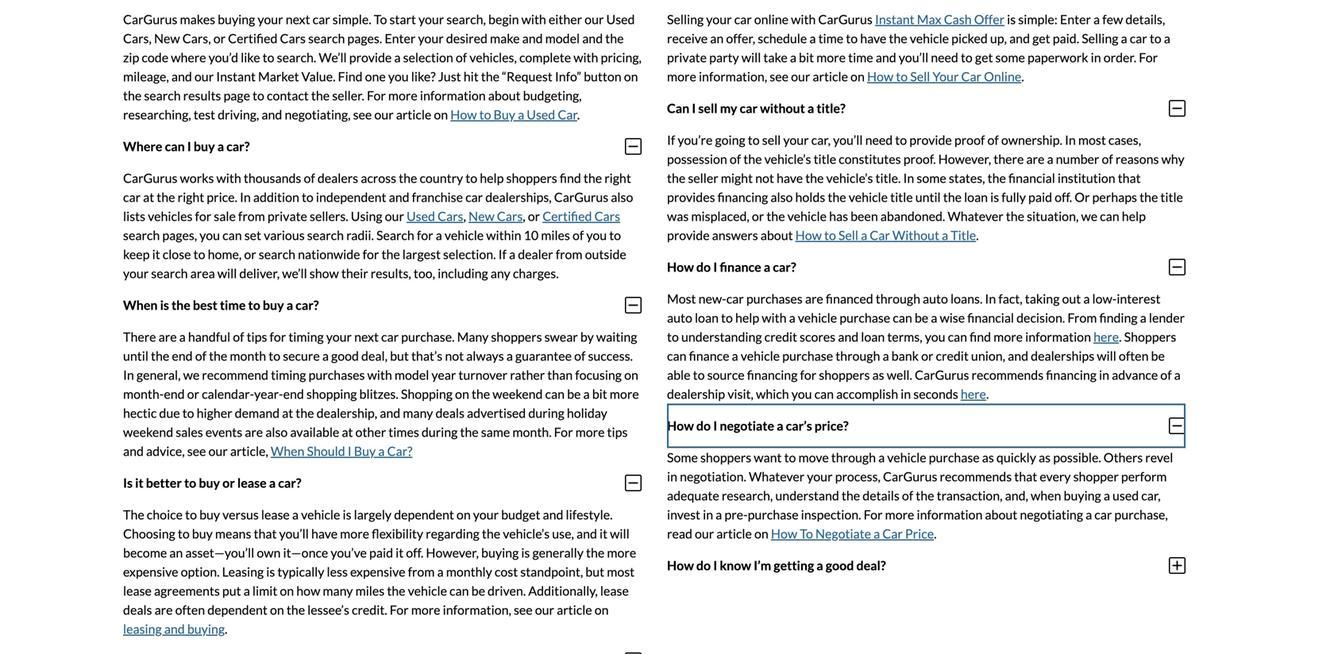 Task type: locate. For each thing, give the bounding box(es) containing it.
search down various
[[259, 246, 295, 262]]

often down agreements
[[175, 602, 205, 618]]

when
[[1031, 488, 1061, 503]]

how to sell a car without a title link
[[796, 227, 976, 243]]

with inside the there are a handful of tips for timing your next car purchase. many shoppers swear by waiting until the end of the month to secure a good deal, but that's not always a guarantee of success. in general, we recommend timing purchases with model year turnover rather than focusing on month-end or calendar-year-end shopping blitzes. shopping on the weekend can be a bit more hectic due to higher demand at the dealership, and many deals advertised during holiday weekend sales events are also available at other times during the same month. for more tips and advice, see our article,
[[367, 367, 392, 383]]

can inside dropdown button
[[165, 139, 185, 154]]

1 vertical spatial help
[[1122, 208, 1146, 224]]

through up process,
[[831, 450, 876, 465]]

however, inside the choice to buy versus lease a vehicle is largely dependent on your budget and lifestyle. choosing to buy means that you'll have more flexibility regarding the vehicle's use, and it will become an asset—you'll own it—once you've paid it off. however, buying is generally the more expensive option. leasing is typically less expensive from a monthly cost standpoint, but most lease agreements put a limit on how many miles the vehicle can be driven. additionally, lease deals are often dependent on the lessee's credit. for more information, see our article on leasing and buying .
[[426, 545, 479, 561]]

car down how do i finance a car?
[[726, 291, 744, 306]]

some down "proof."
[[917, 170, 947, 186]]

0 horizontal spatial dependent
[[207, 602, 268, 618]]

i left know at the bottom right of the page
[[713, 558, 717, 573]]

1 vertical spatial however,
[[426, 545, 479, 561]]

shoppers up the dealerships,
[[506, 170, 557, 186]]

0 vertical spatial buy
[[494, 107, 515, 122]]

an inside the choice to buy versus lease a vehicle is largely dependent on your budget and lifestyle. choosing to buy means that you'll have more flexibility regarding the vehicle's use, and it will become an asset—you'll own it—once you've paid it off. however, buying is generally the more expensive option. leasing is typically less expensive from a monthly cost standpoint, but most lease agreements put a limit on how many miles the vehicle can be driven. additionally, lease deals are often dependent on the lessee's credit. for more information, see our article on leasing and buying .
[[169, 545, 183, 561]]

0 horizontal spatial off.
[[406, 545, 424, 561]]

help inside most new-car purchases are financed through auto loans. in fact, taking out a low-interest auto loan to help with a vehicle purchase can be a wise financial decision. from finding a lender to understanding credit scores and loan terms, you can find more information
[[735, 310, 759, 325]]

cargurus up seconds
[[915, 367, 969, 383]]

0 horizontal spatial at
[[143, 189, 154, 205]]

do
[[696, 259, 711, 275], [696, 418, 711, 434], [696, 558, 711, 573]]

the up results,
[[382, 246, 400, 262]]

of right advance
[[1161, 367, 1172, 383]]

help inside "cargurus works with thousands of dealers across the country to help shoppers find the right car at the right price. in addition to independent and franchise car dealerships, cargurus also lists vehicles for sale from private sellers. using our"
[[480, 170, 504, 186]]

of inside cargurus makes buying your next car simple. to start your search, begin with either our used cars, new cars, or certified cars search pages. enter your desired make and model and the zip code where you'd like to search. we'll provide a selection of vehicles, complete with pricing, mileage, and our instant market value. find one you like? just hit the "request info" button on the search results page to contact the seller. for more information about budgeting, researching, test driving, and negotiating, see our article on
[[456, 49, 467, 65]]

the down instant max cash offer link
[[889, 30, 908, 46]]

how to negotiate a car price link
[[771, 526, 934, 542]]

demand
[[235, 405, 280, 421]]

end
[[172, 348, 193, 364], [164, 386, 185, 402], [283, 386, 304, 402]]

. inside . shoppers can finance a vehicle purchase through a bank or credit union, and dealerships will often be able to source financing for shoppers as well. cargurus recommends financing in advance of a dealership visit, which you can accomplish in seconds
[[1119, 329, 1122, 345]]

article inside 'is simple: enter a few details, receive an offer, schedule a time to have the vehicle picked up, and get paid. selling a car to a private party will take a bit more time and you'll need to get some paperwork in order. for more information, see our article on'
[[813, 69, 848, 84]]

your inside some shoppers want to move through a vehicle purchase as quickly as possible. others revel in negotiation. whatever your process, cargurus recommends that every shopper perform adequate research, understand the details of the transaction, and, when buying a used car, invest in a pre-purchase inspection. for more information about negotiating a car purchase, read our article on
[[807, 469, 833, 484]]

0 vertical spatial provide
[[349, 49, 392, 65]]

car's
[[786, 418, 812, 434]]

of down certified cars link
[[573, 227, 584, 243]]

i for where can i buy a car?
[[187, 139, 191, 154]]

an up option.
[[169, 545, 183, 561]]

in
[[1065, 132, 1076, 148], [903, 170, 914, 186], [240, 189, 251, 205], [985, 291, 996, 306], [123, 367, 134, 383]]

thousands
[[244, 170, 301, 186]]

our down 'events'
[[208, 443, 228, 459]]

0 vertical spatial most
[[1078, 132, 1106, 148]]

you inside most new-car purchases are financed through auto loans. in fact, taking out a low-interest auto loan to help with a vehicle purchase can be a wise financial decision. from finding a lender to understanding credit scores and loan terms, you can find more information
[[925, 329, 945, 345]]

0 vertical spatial information,
[[699, 69, 767, 84]]

1 horizontal spatial private
[[667, 49, 707, 65]]

will down lifestyle.
[[610, 526, 630, 542]]

miles inside the choice to buy versus lease a vehicle is largely dependent on your budget and lifestyle. choosing to buy means that you'll have more flexibility regarding the vehicle's use, and it will become an asset—you'll own it—once you've paid it off. however, buying is generally the more expensive option. leasing is typically less expensive from a monthly cost standpoint, but most lease agreements put a limit on how many miles the vehicle can be driven. additionally, lease deals are often dependent on the lessee's credit. for more information, see our article on leasing and buying .
[[355, 583, 385, 599]]

. down put
[[225, 621, 227, 637]]

1 horizontal spatial right
[[605, 170, 631, 186]]

1 vertical spatial to
[[800, 526, 813, 542]]

the down process,
[[842, 488, 860, 503]]

1 expensive from the left
[[123, 564, 178, 580]]

most down lifestyle.
[[607, 564, 635, 580]]

vehicle inside most new-car purchases are financed through auto loans. in fact, taking out a low-interest auto loan to help with a vehicle purchase can be a wise financial decision. from finding a lender to understanding credit scores and loan terms, you can find more information
[[798, 310, 837, 325]]

whatever down want
[[749, 469, 805, 484]]

0 horizontal spatial but
[[390, 348, 409, 364]]

online
[[984, 69, 1022, 84]]

sell for a
[[839, 227, 859, 243]]

0 vertical spatial an
[[710, 30, 724, 46]]

more inside cargurus makes buying your next car simple. to start your search, begin with either our used cars, new cars, or certified cars search pages. enter your desired make and model and the zip code where you'd like to search. we'll provide a selection of vehicles, complete with pricing, mileage, and our instant market value. find one you like? just hit the "request info" button on the search results page to contact the seller. for more information about budgeting, researching, test driving, and negotiating, see our article on
[[388, 88, 418, 103]]

0 vertical spatial often
[[1119, 348, 1149, 364]]

0 horizontal spatial need
[[865, 132, 893, 148]]

country
[[420, 170, 463, 186]]

our
[[585, 11, 604, 27], [195, 69, 214, 84], [791, 69, 810, 84], [374, 107, 394, 122], [385, 208, 404, 224], [208, 443, 228, 459], [695, 526, 714, 542], [535, 602, 554, 618]]

1 horizontal spatial also
[[611, 189, 633, 205]]

or inside the there are a handful of tips for timing your next car purchase. many shoppers swear by waiting until the end of the month to secure a good deal, but that's not always a guarantee of success. in general, we recommend timing purchases with model year turnover rather than focusing on month-end or calendar-year-end shopping blitzes. shopping on the weekend can be a bit more hectic due to higher demand at the dealership, and many deals advertised during holiday weekend sales events are also available at other times during the same month. for more tips and advice, see our article,
[[187, 386, 199, 402]]

there
[[994, 151, 1024, 167]]

deals inside the choice to buy versus lease a vehicle is largely dependent on your budget and lifestyle. choosing to buy means that you'll have more flexibility regarding the vehicle's use, and it will become an asset—you'll own it—once you've paid it off. however, buying is generally the more expensive option. leasing is typically less expensive from a monthly cost standpoint, but most lease agreements put a limit on how many miles the vehicle can be driven. additionally, lease deals are often dependent on the lessee's credit. for more information, see our article on leasing and buying .
[[123, 602, 152, 618]]

get
[[1033, 30, 1050, 46], [975, 49, 993, 65]]

abandoned.
[[881, 208, 945, 224]]

to inside dropdown button
[[248, 297, 260, 313]]

loan down new-
[[695, 310, 719, 325]]

do for negotiate
[[696, 418, 711, 434]]

best
[[193, 297, 217, 313]]

calendar-
[[202, 386, 254, 402]]

our up search
[[385, 208, 404, 224]]

0 vertical spatial get
[[1033, 30, 1050, 46]]

in left advance
[[1099, 367, 1110, 383]]

buy down other
[[354, 443, 376, 459]]

shoppers inside "cargurus works with thousands of dealers across the country to help shoppers find the right car at the right price. in addition to independent and franchise car dealerships, cargurus also lists vehicles for sale from private sellers. using our"
[[506, 170, 557, 186]]

how down read
[[667, 558, 694, 573]]

1 vertical spatial bit
[[592, 386, 607, 402]]

on down selling your car online with cargurus instant max cash offer
[[851, 69, 865, 84]]

2 horizontal spatial used
[[606, 11, 635, 27]]

0 vertical spatial if
[[667, 132, 675, 148]]

0 vertical spatial many
[[403, 405, 433, 421]]

be down monthly
[[471, 583, 485, 599]]

recommends inside . shoppers can finance a vehicle purchase through a bank or credit union, and dealerships will often be able to source financing for shoppers as well. cargurus recommends financing in advance of a dealership visit, which you can accomplish in seconds
[[972, 367, 1044, 383]]

i for when should i buy a car?
[[348, 443, 352, 459]]

provide down was
[[667, 227, 710, 243]]

1 do from the top
[[696, 259, 711, 275]]

2 horizontal spatial have
[[860, 30, 887, 46]]

0 horizontal spatial some
[[917, 170, 947, 186]]

1 horizontal spatial credit
[[936, 348, 969, 364]]

title?
[[817, 101, 846, 116]]

we inside the there are a handful of tips for timing your next car purchase. many shoppers swear by waiting until the end of the month to secure a good deal, but that's not always a guarantee of success. in general, we recommend timing purchases with model year turnover rather than focusing on month-end or calendar-year-end shopping blitzes. shopping on the weekend can be a bit more hectic due to higher demand at the dealership, and many deals advertised during holiday weekend sales events are also available at other times during the same month. for more tips and advice, see our article,
[[183, 367, 200, 383]]

0 vertical spatial do
[[696, 259, 711, 275]]

will inside used cars , new cars , or certified cars search pages, you can set various search radii. search for a vehicle within 10 miles of you to keep it close to home, or search nationwide for the largest selection. if a dealer from outside your search area will deliver, we'll show their results, too, including any charges.
[[217, 266, 237, 281]]

2 vertical spatial used
[[407, 208, 435, 224]]

car up deal,
[[381, 329, 399, 345]]

0 vertical spatial paid
[[1029, 189, 1052, 205]]

the
[[605, 30, 624, 46], [889, 30, 908, 46], [481, 69, 500, 84], [123, 88, 142, 103], [311, 88, 330, 103], [744, 151, 762, 167], [399, 170, 417, 186], [584, 170, 602, 186], [667, 170, 686, 186], [805, 170, 824, 186], [988, 170, 1006, 186], [157, 189, 175, 205], [828, 189, 846, 205], [943, 189, 962, 205], [1140, 189, 1158, 205], [767, 208, 785, 224], [1006, 208, 1025, 224], [382, 246, 400, 262], [172, 297, 190, 313], [151, 348, 169, 364], [209, 348, 227, 364], [472, 386, 490, 402], [296, 405, 314, 421], [460, 424, 479, 440], [842, 488, 860, 503], [916, 488, 934, 503], [482, 526, 501, 542], [586, 545, 605, 561], [387, 583, 406, 599], [287, 602, 305, 618]]

3 do from the top
[[696, 558, 711, 573]]

1 horizontal spatial however,
[[938, 151, 991, 167]]

process,
[[835, 469, 881, 484]]

be down shoppers at right
[[1151, 348, 1165, 364]]

cargurus right online
[[818, 11, 873, 27]]

1 horizontal spatial miles
[[541, 227, 570, 243]]

2 vertical spatial from
[[408, 564, 435, 580]]

weekend down hectic
[[123, 424, 173, 440]]

auto
[[923, 291, 948, 306], [667, 310, 692, 325]]

purchase,
[[1115, 507, 1168, 522]]

receive
[[667, 30, 708, 46]]

0 horizontal spatial next
[[286, 11, 310, 27]]

how to buy a used car link
[[451, 107, 577, 122]]

fully
[[1002, 189, 1026, 205]]

negotiate
[[816, 526, 871, 542]]

will down home,
[[217, 266, 237, 281]]

see down sales
[[187, 443, 206, 459]]

1 vertical spatial recommends
[[940, 469, 1012, 484]]

can
[[165, 139, 185, 154], [1100, 208, 1120, 224], [222, 227, 242, 243], [893, 310, 912, 325], [948, 329, 967, 345], [667, 348, 687, 364], [545, 386, 565, 402], [815, 386, 834, 402], [450, 583, 469, 599]]

instant up the page
[[216, 69, 256, 84]]

dependent up flexibility
[[394, 507, 454, 522]]

right up certified cars link
[[605, 170, 631, 186]]

you'll inside 'is simple: enter a few details, receive an offer, schedule a time to have the vehicle picked up, and get paid. selling a car to a private party will take a bit more time and you'll need to get some paperwork in order. for more information, see our article on'
[[899, 49, 929, 65]]

1 vertical spatial but
[[586, 564, 604, 580]]

recommends
[[972, 367, 1044, 383], [940, 469, 1012, 484]]

is it better to buy or lease a car? button
[[123, 461, 642, 505]]

cars inside cargurus makes buying your next car simple. to start your search, begin with either our used cars, new cars, or certified cars search pages. enter your desired make and model and the zip code where you'd like to search. we'll provide a selection of vehicles, complete with pricing, mileage, and our instant market value. find one you like? just hit the "request info" button on the search results page to contact the seller. for more information about budgeting, researching, test driving, and negotiating, see our article on
[[280, 30, 306, 46]]

instant inside cargurus makes buying your next car simple. to start your search, begin with either our used cars, new cars, or certified cars search pages. enter your desired make and model and the zip code where you'd like to search. we'll provide a selection of vehicles, complete with pricing, mileage, and our instant market value. find one you like? just hit the "request info" button on the search results page to contact the seller. for more information about budgeting, researching, test driving, and negotiating, see our article on
[[216, 69, 256, 84]]

good
[[331, 348, 359, 364], [826, 558, 854, 573]]

it
[[152, 246, 160, 262], [135, 475, 143, 491], [600, 526, 608, 542], [396, 545, 404, 561]]

finance inside . shoppers can finance a vehicle purchase through a bank or credit union, and dealerships will often be able to source financing for shoppers as well. cargurus recommends financing in advance of a dealership visit, which you can accomplish in seconds
[[689, 348, 729, 364]]

2 vertical spatial do
[[696, 558, 711, 573]]

better
[[146, 475, 182, 491]]

credit inside most new-car purchases are financed through auto loans. in fact, taking out a low-interest auto loan to help with a vehicle purchase can be a wise financial decision. from finding a lender to understanding credit scores and loan terms, you can find more information
[[765, 329, 797, 345]]

without
[[760, 101, 805, 116]]

1 vertical spatial information,
[[443, 602, 511, 618]]

2 vertical spatial through
[[831, 450, 876, 465]]

deals up leasing
[[123, 602, 152, 618]]

with inside most new-car purchases are financed through auto loans. in fact, taking out a low-interest auto loan to help with a vehicle purchase can be a wise financial decision. from finding a lender to understanding credit scores and loan terms, you can find more information
[[762, 310, 787, 325]]

0 horizontal spatial certified
[[228, 30, 278, 46]]

paid down flexibility
[[369, 545, 393, 561]]

many inside the there are a handful of tips for timing your next car purchase. many shoppers swear by waiting until the end of the month to secure a good deal, but that's not always a guarantee of success. in general, we recommend timing purchases with model year turnover rather than focusing on month-end or calendar-year-end shopping blitzes. shopping on the weekend can be a bit more hectic due to higher demand at the dealership, and many deals advertised during holiday weekend sales events are also available at other times during the same month. for more tips and advice, see our article,
[[403, 405, 433, 421]]

our right either
[[585, 11, 604, 27]]

addition
[[253, 189, 299, 205]]

finance
[[720, 259, 761, 275], [689, 348, 729, 364]]

1 vertical spatial you'll
[[833, 132, 863, 148]]

your left budget
[[473, 507, 499, 522]]

terms,
[[887, 329, 923, 345]]

miles
[[541, 227, 570, 243], [355, 583, 385, 599]]

1 horizontal spatial whatever
[[948, 208, 1004, 224]]

versus
[[223, 507, 259, 522]]

if you're going to sell your car, you'll need to provide proof of ownership. in most cases, possession of the vehicle's title constitutes proof. however, there are a number of reasons why the seller might not have the vehicle's title. in some states, the financial institution that provides financing also holds the vehicle title until the loan is fully paid off. or perhaps the title was misplaced, or the vehicle has been abandoned. whatever the situation, we can help provide answers about
[[667, 132, 1185, 243]]

see inside cargurus makes buying your next car simple. to start your search, begin with either our used cars, new cars, or certified cars search pages. enter your desired make and model and the zip code where you'd like to search. we'll provide a selection of vehicles, complete with pricing, mileage, and our instant market value. find one you like? just hit the "request info" button on the search results page to contact the seller. for more information about budgeting, researching, test driving, and negotiating, see our article on
[[353, 107, 372, 122]]

financing down 'dealerships'
[[1046, 367, 1097, 383]]

1 vertical spatial here
[[961, 386, 986, 402]]

. shoppers can finance a vehicle purchase through a bank or credit union, and dealerships will often be able to source financing for shoppers as well. cargurus recommends financing in advance of a dealership visit, which you can accomplish in seconds
[[667, 329, 1181, 402]]

vehicle inside some shoppers want to move through a vehicle purchase as quickly as possible. others revel in negotiation. whatever your process, cargurus recommends that every shopper perform adequate research, understand the details of the transaction, and, when buying a used car, invest in a pre-purchase inspection. for more information about negotiating a car purchase, read our article on
[[887, 450, 927, 465]]

for inside . shoppers can finance a vehicle purchase through a bank or credit union, and dealerships will often be able to source financing for shoppers as well. cargurus recommends financing in advance of a dealership visit, which you can accomplish in seconds
[[800, 367, 817, 383]]

1 vertical spatial selling
[[1082, 30, 1119, 46]]

there
[[123, 329, 156, 345]]

or up you'd
[[213, 30, 226, 46]]

of inside some shoppers want to move through a vehicle purchase as quickly as possible. others revel in negotiation. whatever your process, cargurus recommends that every shopper perform adequate research, understand the details of the transaction, and, when buying a used car, invest in a pre-purchase inspection. for more information about negotiating a car purchase, read our article on
[[902, 488, 913, 503]]

pricing,
[[601, 49, 642, 65]]

your inside the there are a handful of tips for timing your next car purchase. many shoppers swear by waiting until the end of the month to secure a good deal, but that's not always a guarantee of success. in general, we recommend timing purchases with model year turnover rather than focusing on month-end or calendar-year-end shopping blitzes. shopping on the weekend can be a bit more hectic due to higher demand at the dealership, and many deals advertised during holiday weekend sales events are also available at other times during the same month. for more tips and advice, see our article,
[[326, 329, 352, 345]]

and right leasing
[[164, 621, 185, 637]]

leasing and buying link
[[123, 621, 225, 637]]

vehicle inside used cars , new cars , or certified cars search pages, you can set various search radii. search for a vehicle within 10 miles of you to keep it close to home, or search nationwide for the largest selection. if a dealer from outside your search area will deliver, we'll show their results, too, including any charges.
[[445, 227, 484, 243]]

until down there
[[123, 348, 148, 364]]

do for know
[[696, 558, 711, 573]]

or up versus
[[223, 475, 235, 491]]

1 , from the left
[[463, 208, 466, 224]]

when for when is the best time to buy a car?
[[123, 297, 158, 313]]

2 vertical spatial about
[[985, 507, 1018, 522]]

test
[[194, 107, 215, 122]]

car for how to negotiate a car price .
[[883, 526, 903, 542]]

for inside cargurus makes buying your next car simple. to start your search, begin with either our used cars, new cars, or certified cars search pages. enter your desired make and model and the zip code where you'd like to search. we'll provide a selection of vehicles, complete with pricing, mileage, and our instant market value. find one you like? just hit the "request info" button on the search results page to contact the seller. for more information about budgeting, researching, test driving, and negotiating, see our article on
[[367, 88, 386, 103]]

finance for can
[[689, 348, 729, 364]]

1 horizontal spatial information
[[917, 507, 983, 522]]

. down budgeting,
[[577, 107, 580, 122]]

dealership
[[667, 386, 725, 402]]

title down why
[[1161, 189, 1183, 205]]

will inside the choice to buy versus lease a vehicle is largely dependent on your budget and lifestyle. choosing to buy means that you'll have more flexibility regarding the vehicle's use, and it will become an asset—you'll own it—once you've paid it off. however, buying is generally the more expensive option. leasing is typically less expensive from a monthly cost standpoint, but most lease agreements put a limit on how many miles the vehicle can be driven. additionally, lease deals are often dependent on the lessee's credit. for more information, see our article on leasing and buying .
[[610, 526, 630, 542]]

0 horizontal spatial as
[[872, 367, 884, 383]]

for inside the choice to buy versus lease a vehicle is largely dependent on your budget and lifestyle. choosing to buy means that you'll have more flexibility regarding the vehicle's use, and it will become an asset—you'll own it—once you've paid it off. however, buying is generally the more expensive option. leasing is typically less expensive from a monthly cost standpoint, but most lease agreements put a limit on how many miles the vehicle can be driven. additionally, lease deals are often dependent on the lessee's credit. for more information, see our article on leasing and buying .
[[390, 602, 409, 618]]

article down additionally,
[[557, 602, 592, 618]]

area
[[190, 266, 215, 281]]

of inside "cargurus works with thousands of dealers across the country to help shoppers find the right car at the right price. in addition to independent and franchise car dealerships, cargurus also lists vehicles for sale from private sellers. using our"
[[304, 170, 315, 186]]

0 horizontal spatial information
[[420, 88, 486, 103]]

to
[[374, 11, 387, 27], [800, 526, 813, 542]]

about inside some shoppers want to move through a vehicle purchase as quickly as possible. others revel in negotiation. whatever your process, cargurus recommends that every shopper perform adequate research, understand the details of the transaction, and, when buying a used car, invest in a pre-purchase inspection. for more information about negotiating a car purchase, read our article on
[[985, 507, 1018, 522]]

0 vertical spatial minus square image
[[1169, 99, 1186, 118]]

dependent
[[394, 507, 454, 522], [207, 602, 268, 618]]

same
[[481, 424, 510, 440]]

car for how to sell a car without a title .
[[870, 227, 890, 243]]

for inside "cargurus works with thousands of dealers across the country to help shoppers find the right car at the right price. in addition to independent and franchise car dealerships, cargurus also lists vehicles for sale from private sellers. using our"
[[195, 208, 211, 224]]

generally
[[532, 545, 584, 561]]

understand
[[775, 488, 839, 503]]

in inside "cargurus works with thousands of dealers across the country to help shoppers find the right car at the right price. in addition to independent and franchise car dealerships, cargurus also lists vehicles for sale from private sellers. using our"
[[240, 189, 251, 205]]

2 vertical spatial have
[[311, 526, 338, 542]]

charges.
[[513, 266, 559, 281]]

on inside some shoppers want to move through a vehicle purchase as quickly as possible. others revel in negotiation. whatever your process, cargurus recommends that every shopper perform adequate research, understand the details of the transaction, and, when buying a used car, invest in a pre-purchase inspection. for more information about negotiating a car purchase, read our article on
[[754, 526, 769, 542]]

you'll up 'how to sell your car online' link
[[899, 49, 929, 65]]

0 horizontal spatial you'll
[[279, 526, 309, 542]]

as inside . shoppers can finance a vehicle purchase through a bank or credit union, and dealerships will often be able to source financing for shoppers as well. cargurus recommends financing in advance of a dealership visit, which you can accomplish in seconds
[[872, 367, 884, 383]]

1 vertical spatial information
[[1025, 329, 1091, 345]]

it right is
[[135, 475, 143, 491]]

1 vertical spatial deals
[[123, 602, 152, 618]]

0 horizontal spatial credit
[[765, 329, 797, 345]]

about
[[488, 88, 521, 103], [761, 227, 793, 243], [985, 507, 1018, 522]]

0 horizontal spatial sell
[[839, 227, 859, 243]]

paid up situation,
[[1029, 189, 1052, 205]]

vehicle up selection.
[[445, 227, 484, 243]]

shoppers inside some shoppers want to move through a vehicle purchase as quickly as possible. others revel in negotiation. whatever your process, cargurus recommends that every shopper perform adequate research, understand the details of the transaction, and, when buying a used car, invest in a pre-purchase inspection. for more information about negotiating a car purchase, read our article on
[[700, 450, 751, 465]]

for inside some shoppers want to move through a vehicle purchase as quickly as possible. others revel in negotiation. whatever your process, cargurus recommends that every shopper perform adequate research, understand the details of the transaction, and, when buying a used car, invest in a pre-purchase inspection. for more information about negotiating a car purchase, read our article on
[[864, 507, 883, 522]]

deals for advertised
[[436, 405, 465, 421]]

minus square image inside how do i negotiate a car's price? dropdown button
[[1169, 416, 1186, 435]]

find inside most new-car purchases are financed through auto loans. in fact, taking out a low-interest auto loan to help with a vehicle purchase can be a wise financial decision. from finding a lender to understanding credit scores and loan terms, you can find more information
[[970, 329, 991, 345]]

1 horizontal spatial we
[[1081, 208, 1098, 224]]

sale
[[214, 208, 236, 224]]

cases,
[[1109, 132, 1141, 148]]

dealers
[[318, 170, 358, 186]]

0 vertical spatial good
[[331, 348, 359, 364]]

purchase down financed
[[840, 310, 890, 325]]

2 horizontal spatial that
[[1118, 170, 1141, 186]]

vehicle's inside the choice to buy versus lease a vehicle is largely dependent on your budget and lifestyle. choosing to buy means that you'll have more flexibility regarding the vehicle's use, and it will become an asset—you'll own it—once you've paid it off. however, buying is generally the more expensive option. leasing is typically less expensive from a monthly cost standpoint, but most lease agreements put a limit on how many miles the vehicle can be driven. additionally, lease deals are often dependent on the lessee's credit. for more information, see our article on leasing and buying .
[[503, 526, 550, 542]]

have up holds
[[777, 170, 803, 186]]

see inside the choice to buy versus lease a vehicle is largely dependent on your budget and lifestyle. choosing to buy means that you'll have more flexibility regarding the vehicle's use, and it will become an asset—you'll own it—once you've paid it off. however, buying is generally the more expensive option. leasing is typically less expensive from a monthly cost standpoint, but most lease agreements put a limit on how many miles the vehicle can be driven. additionally, lease deals are often dependent on the lessee's credit. for more information, see our article on leasing and buying .
[[514, 602, 533, 618]]

i for how do i know i'm getting a good deal?
[[713, 558, 717, 573]]

a
[[1094, 11, 1100, 27], [810, 30, 816, 46], [1121, 30, 1127, 46], [1164, 30, 1171, 46], [394, 49, 401, 65], [790, 49, 797, 65], [808, 101, 814, 116], [518, 107, 524, 122], [217, 139, 224, 154], [1047, 151, 1054, 167], [436, 227, 442, 243], [861, 227, 867, 243], [942, 227, 948, 243], [509, 246, 516, 262], [764, 259, 771, 275], [1084, 291, 1090, 306], [286, 297, 293, 313], [789, 310, 796, 325], [931, 310, 937, 325], [1140, 310, 1147, 325], [179, 329, 186, 345], [322, 348, 329, 364], [506, 348, 513, 364], [732, 348, 738, 364], [883, 348, 889, 364], [1174, 367, 1181, 383], [583, 386, 590, 402], [777, 418, 783, 434], [378, 443, 385, 459], [878, 450, 885, 465], [269, 475, 276, 491], [1104, 488, 1110, 503], [292, 507, 299, 522], [716, 507, 722, 522], [1086, 507, 1092, 522], [874, 526, 880, 542], [817, 558, 823, 573], [437, 564, 444, 580], [244, 583, 250, 599]]

finance for i
[[720, 259, 761, 275]]

and up complete
[[522, 30, 543, 46]]

1 vertical spatial certified
[[543, 208, 592, 224]]

0 horizontal spatial whatever
[[749, 469, 805, 484]]

deliver,
[[239, 266, 280, 281]]

car? down we'll
[[296, 297, 319, 313]]

and right scores
[[838, 329, 859, 345]]

1 horizontal spatial not
[[755, 170, 774, 186]]

1 vertical spatial from
[[556, 246, 583, 262]]

1 vertical spatial paid
[[369, 545, 393, 561]]

how inside how do i finance a car? dropdown button
[[667, 259, 694, 275]]

in inside the there are a handful of tips for timing your next car purchase. many shoppers swear by waiting until the end of the month to secure a good deal, but that's not always a guarantee of success. in general, we recommend timing purchases with model year turnover rather than focusing on month-end or calendar-year-end shopping blitzes. shopping on the weekend can be a bit more hectic due to higher demand at the dealership, and many deals advertised during holiday weekend sales events are also available at other times during the same month. for more tips and advice, see our article,
[[123, 367, 134, 383]]

states,
[[949, 170, 985, 186]]

you'll up constitutes
[[833, 132, 863, 148]]

selling down the few
[[1082, 30, 1119, 46]]

keep
[[123, 246, 150, 262]]

be inside the there are a handful of tips for timing your next car purchase. many shoppers swear by waiting until the end of the month to secure a good deal, but that's not always a guarantee of success. in general, we recommend timing purchases with model year turnover rather than focusing on month-end or calendar-year-end shopping blitzes. shopping on the weekend can be a bit more hectic due to higher demand at the dealership, and many deals advertised during holiday weekend sales events are also available at other times during the same month. for more tips and advice, see our article,
[[567, 386, 581, 402]]

mileage,
[[123, 69, 169, 84]]

search
[[376, 227, 414, 243]]

title
[[951, 227, 976, 243]]

purchases
[[746, 291, 803, 306], [309, 367, 365, 383]]

deals inside the there are a handful of tips for timing your next car purchase. many shoppers swear by waiting until the end of the month to secure a good deal, but that's not always a guarantee of success. in general, we recommend timing purchases with model year turnover rather than focusing on month-end or calendar-year-end shopping blitzes. shopping on the weekend can be a bit more hectic due to higher demand at the dealership, and many deals advertised during holiday weekend sales events are also available at other times during the same month. for more tips and advice, see our article,
[[436, 405, 465, 421]]

focusing
[[575, 367, 622, 383]]

minus square image
[[625, 137, 642, 156], [1169, 258, 1186, 277], [625, 296, 642, 315], [1169, 416, 1186, 435], [625, 652, 642, 654]]

next inside cargurus makes buying your next car simple. to start your search, begin with either our used cars, new cars, or certified cars search pages. enter your desired make and model and the zip code where you'd like to search. we'll provide a selection of vehicles, complete with pricing, mileage, and our instant market value. find one you like? just hit the "request info" button on the search results page to contact the seller. for more information about budgeting, researching, test driving, and negotiating, see our article on
[[286, 11, 310, 27]]

0 horizontal spatial we
[[183, 367, 200, 383]]

i for how do i negotiate a car's price?
[[713, 418, 717, 434]]

article inside some shoppers want to move through a vehicle purchase as quickly as possible. others revel in negotiation. whatever your process, cargurus recommends that every shopper perform adequate research, understand the details of the transaction, and, when buying a used car, invest in a pre-purchase inspection. for more information about negotiating a car purchase, read our article on
[[717, 526, 752, 542]]

provide up "proof."
[[910, 132, 952, 148]]

selection.
[[443, 246, 496, 262]]

the down "handful" at the bottom
[[209, 348, 227, 364]]

2 do from the top
[[696, 418, 711, 434]]

union,
[[971, 348, 1005, 364]]

to inside cargurus makes buying your next car simple. to start your search, begin with either our used cars, new cars, or certified cars search pages. enter your desired make and model and the zip code where you'd like to search. we'll provide a selection of vehicles, complete with pricing, mileage, and our instant market value. find one you like? just hit the "request info" button on the search results page to contact the seller. for more information about budgeting, researching, test driving, and negotiating, see our article on
[[374, 11, 387, 27]]

0 vertical spatial at
[[143, 189, 154, 205]]

for
[[1139, 49, 1158, 65], [367, 88, 386, 103], [554, 424, 573, 440], [864, 507, 883, 522], [390, 602, 409, 618]]

vehicle
[[910, 30, 949, 46], [849, 189, 888, 205], [788, 208, 827, 224], [445, 227, 484, 243], [798, 310, 837, 325], [741, 348, 780, 364], [887, 450, 927, 465], [301, 507, 340, 522], [408, 583, 447, 599]]

search up we'll
[[308, 30, 345, 46]]

show
[[310, 266, 339, 281]]

an
[[710, 30, 724, 46], [169, 545, 183, 561]]

2 cars, from the left
[[182, 30, 211, 46]]

2 expensive from the left
[[350, 564, 405, 580]]

purchases up the shopping
[[309, 367, 365, 383]]

your up like
[[258, 11, 283, 27]]

1 horizontal spatial deals
[[436, 405, 465, 421]]

find inside "cargurus works with thousands of dealers across the country to help shoppers find the right car at the right price. in addition to independent and franchise car dealerships, cargurus also lists vehicles for sale from private sellers. using our"
[[560, 170, 581, 186]]

purchases inside the there are a handful of tips for timing your next car purchase. many shoppers swear by waiting until the end of the month to secure a good deal, but that's not always a guarantee of success. in general, we recommend timing purchases with model year turnover rather than focusing on month-end or calendar-year-end shopping blitzes. shopping on the weekend can be a bit more hectic due to higher demand at the dealership, and many deals advertised during holiday weekend sales events are also available at other times during the same month. for more tips and advice, see our article,
[[309, 367, 365, 383]]

a inside dropdown button
[[286, 297, 293, 313]]

1 vertical spatial good
[[826, 558, 854, 573]]

1 horizontal spatial good
[[826, 558, 854, 573]]

with up the blitzes.
[[367, 367, 392, 383]]

but right deal,
[[390, 348, 409, 364]]

0 horizontal spatial good
[[331, 348, 359, 364]]

car inside most new-car purchases are financed through auto loans. in fact, taking out a low-interest auto loan to help with a vehicle purchase can be a wise financial decision. from finding a lender to understanding credit scores and loan terms, you can find more information
[[726, 291, 744, 306]]

is
[[1007, 11, 1016, 27], [991, 189, 999, 205], [160, 297, 169, 313], [343, 507, 351, 522], [521, 545, 530, 561], [266, 564, 275, 580]]

either
[[549, 11, 582, 27]]

and inside . shoppers can finance a vehicle purchase through a bank or credit union, and dealerships will often be able to source financing for shoppers as well. cargurus recommends financing in advance of a dealership visit, which you can accomplish in seconds
[[1008, 348, 1029, 364]]

and up "pricing,"
[[582, 30, 603, 46]]

car? inside dropdown button
[[278, 475, 301, 491]]

article down pre-
[[717, 526, 752, 542]]

1 vertical spatial often
[[175, 602, 205, 618]]

and inside "cargurus works with thousands of dealers across the country to help shoppers find the right car at the right price. in addition to independent and franchise car dealerships, cargurus also lists vehicles for sale from private sellers. using our"
[[389, 189, 409, 205]]

0 horizontal spatial when
[[123, 297, 158, 313]]

1 vertical spatial provide
[[910, 132, 952, 148]]

your inside the choice to buy versus lease a vehicle is largely dependent on your budget and lifestyle. choosing to buy means that you'll have more flexibility regarding the vehicle's use, and it will become an asset—you'll own it—once you've paid it off. however, buying is generally the more expensive option. leasing is typically less expensive from a monthly cost standpoint, but most lease agreements put a limit on how many miles the vehicle can be driven. additionally, lease deals are often dependent on the lessee's credit. for more information, see our article on leasing and buying .
[[473, 507, 499, 522]]

minus square image inside where can i buy a car? dropdown button
[[625, 137, 642, 156]]

purchase inside . shoppers can finance a vehicle purchase through a bank or credit union, and dealerships will often be able to source financing for shoppers as well. cargurus recommends financing in advance of a dealership visit, which you can accomplish in seconds
[[782, 348, 833, 364]]

deals for are
[[123, 602, 152, 618]]

certified up dealer
[[543, 208, 592, 224]]

some up online
[[996, 49, 1025, 65]]

vehicle inside . shoppers can finance a vehicle purchase through a bank or credit union, and dealerships will often be able to source financing for shoppers as well. cargurus recommends financing in advance of a dealership visit, which you can accomplish in seconds
[[741, 348, 780, 364]]

information, inside 'is simple: enter a few details, receive an offer, schedule a time to have the vehicle picked up, and get paid. selling a car to a private party will take a bit more time and you'll need to get some paperwork in order. for more information, see our article on'
[[699, 69, 767, 84]]

minus square image
[[1169, 99, 1186, 118], [625, 474, 642, 493]]

1 vertical spatial need
[[865, 132, 893, 148]]

typically
[[277, 564, 324, 580]]

our inside some shoppers want to move through a vehicle purchase as quickly as possible. others revel in negotiation. whatever your process, cargurus recommends that every shopper perform adequate research, understand the details of the transaction, and, when buying a used car, invest in a pre-purchase inspection. for more information about negotiating a car purchase, read our article on
[[695, 526, 714, 542]]

car, inside "if you're going to sell your car, you'll need to provide proof of ownership. in most cases, possession of the vehicle's title constitutes proof. however, there are a number of reasons why the seller might not have the vehicle's title. in some states, the financial institution that provides financing also holds the vehicle title until the loan is fully paid off. or perhaps the title was misplaced, or the vehicle has been abandoned. whatever the situation, we can help provide answers about"
[[811, 132, 831, 148]]

off. down flexibility
[[406, 545, 424, 561]]

be
[[915, 310, 929, 325], [1151, 348, 1165, 364], [567, 386, 581, 402], [471, 583, 485, 599]]

0 vertical spatial during
[[528, 405, 565, 421]]

with inside "cargurus works with thousands of dealers across the country to help shoppers find the right car at the right price. in addition to independent and franchise car dealerships, cargurus also lists vehicles for sale from private sellers. using our"
[[216, 170, 241, 186]]

1 horizontal spatial about
[[761, 227, 793, 243]]

finance down answers
[[720, 259, 761, 275]]

it right the keep
[[152, 246, 160, 262]]

1 vertical spatial sell
[[762, 132, 781, 148]]

you up "outside" at the top of page
[[586, 227, 607, 243]]

information up 'dealerships'
[[1025, 329, 1091, 345]]

here right seconds
[[961, 386, 986, 402]]

buy inside dropdown button
[[263, 297, 284, 313]]

from right dealer
[[556, 246, 583, 262]]

, left new cars link at the left of the page
[[463, 208, 466, 224]]

adequate
[[667, 488, 719, 503]]

0 vertical spatial car,
[[811, 132, 831, 148]]

do inside dropdown button
[[696, 418, 711, 434]]

lease
[[237, 475, 267, 491], [261, 507, 290, 522], [123, 583, 152, 599], [600, 583, 629, 599]]

if left you're
[[667, 132, 675, 148]]

are right there
[[159, 329, 177, 345]]

0 horizontal spatial however,
[[426, 545, 479, 561]]

1 vertical spatial many
[[323, 583, 353, 599]]

0 vertical spatial off.
[[1055, 189, 1072, 205]]

reasons
[[1116, 151, 1159, 167]]

some inside 'is simple: enter a few details, receive an offer, schedule a time to have the vehicle picked up, and get paid. selling a car to a private party will take a bit more time and you'll need to get some paperwork in order. for more information, see our article on'
[[996, 49, 1025, 65]]

to inside dropdown button
[[184, 475, 196, 491]]

used up "pricing,"
[[606, 11, 635, 27]]

our inside the there are a handful of tips for timing your next car purchase. many shoppers swear by waiting until the end of the month to secure a good deal, but that's not always a guarantee of success. in general, we recommend timing purchases with model year turnover rather than focusing on month-end or calendar-year-end shopping blitzes. shopping on the weekend can be a bit more hectic due to higher demand at the dealership, and many deals advertised during holiday weekend sales events are also available at other times during the same month. for more tips and advice, see our article,
[[208, 443, 228, 459]]

how for how do i finance a car?
[[667, 259, 694, 275]]

that inside the choice to buy versus lease a vehicle is largely dependent on your budget and lifestyle. choosing to buy means that you'll have more flexibility regarding the vehicle's use, and it will become an asset—you'll own it—once you've paid it off. however, buying is generally the more expensive option. leasing is typically less expensive from a monthly cost standpoint, but most lease agreements put a limit on how many miles the vehicle can be driven. additionally, lease deals are often dependent on the lessee's credit. for more information, see our article on leasing and buying .
[[254, 526, 277, 542]]

agreements
[[154, 583, 220, 599]]

1 horizontal spatial car,
[[1142, 488, 1161, 503]]

1 vertical spatial next
[[354, 329, 379, 345]]

shopper
[[1073, 469, 1119, 484]]

can inside used cars , new cars , or certified cars search pages, you can set various search radii. search for a vehicle within 10 miles of you to keep it close to home, or search nationwide for the largest selection. if a dealer from outside your search area will deliver, we'll show their results, too, including any charges.
[[222, 227, 242, 243]]

purchase down scores
[[782, 348, 833, 364]]

as
[[872, 367, 884, 383], [982, 450, 994, 465], [1039, 450, 1051, 465]]

0 horizontal spatial information,
[[443, 602, 511, 618]]

information inside some shoppers want to move through a vehicle purchase as quickly as possible. others revel in negotiation. whatever your process, cargurus recommends that every shopper perform adequate research, understand the details of the transaction, and, when buying a used car, invest in a pre-purchase inspection. for more information about negotiating a car purchase, read our article on
[[917, 507, 983, 522]]

largest
[[403, 246, 441, 262]]

miles right 10
[[541, 227, 570, 243]]

2 vertical spatial information
[[917, 507, 983, 522]]

loan left terms,
[[861, 329, 885, 345]]

regarding
[[426, 526, 480, 542]]

is right offer
[[1007, 11, 1016, 27]]

most up number
[[1078, 132, 1106, 148]]

0 horizontal spatial to
[[374, 11, 387, 27]]

paperwork
[[1028, 49, 1089, 65]]

1 horizontal spatial minus square image
[[1169, 99, 1186, 118]]

vehicle down monthly
[[408, 583, 447, 599]]

holiday
[[567, 405, 607, 421]]

1 vertical spatial purchases
[[309, 367, 365, 383]]

be inside the choice to buy versus lease a vehicle is largely dependent on your budget and lifestyle. choosing to buy means that you'll have more flexibility regarding the vehicle's use, and it will become an asset—you'll own it—once you've paid it off. however, buying is generally the more expensive option. leasing is typically less expensive from a monthly cost standpoint, but most lease agreements put a limit on how many miles the vehicle can be driven. additionally, lease deals are often dependent on the lessee's credit. for more information, see our article on leasing and buying .
[[471, 583, 485, 599]]

most
[[1078, 132, 1106, 148], [607, 564, 635, 580]]

is simple: enter a few details, receive an offer, schedule a time to have the vehicle picked up, and get paid. selling a car to a private party will take a bit more time and you'll need to get some paperwork in order. for more information, see our article on
[[667, 11, 1171, 84]]

new up within
[[469, 208, 495, 224]]

minus square image for there are a handful of tips for timing your next car purchase. many shoppers swear by waiting until the end of the month to secure a good deal, but that's not always a guarantee of success. in general, we recommend timing purchases with model year turnover rather than focusing on month-end or calendar-year-end shopping blitzes. shopping on the weekend can be a bit more hectic due to higher demand at the dealership, and many deals advertised during holiday weekend sales events are also available at other times during the same month. for more tips and advice, see our article,
[[625, 296, 642, 315]]



Task type: vqa. For each thing, say whether or not it's contained in the screenshot.
Only show recent price drops (2)
no



Task type: describe. For each thing, give the bounding box(es) containing it.
how
[[296, 583, 320, 599]]

0 vertical spatial instant
[[875, 11, 915, 27]]

the right across
[[399, 170, 417, 186]]

is inside "if you're going to sell your car, you'll need to provide proof of ownership. in most cases, possession of the vehicle's title constitutes proof. however, there are a number of reasons why the seller might not have the vehicle's title. in some states, the financial institution that provides financing also holds the vehicle title until the loan is fully paid off. or perhaps the title was misplaced, or the vehicle has been abandoned. whatever the situation, we can help provide answers about"
[[991, 189, 999, 205]]

you've
[[331, 545, 367, 561]]

0 vertical spatial here link
[[1094, 329, 1119, 345]]

car inside the there are a handful of tips for timing your next car purchase. many shoppers swear by waiting until the end of the month to secure a good deal, but that's not always a guarantee of success. in general, we recommend timing purchases with model year turnover rather than focusing on month-end or calendar-year-end shopping blitzes. shopping on the weekend can be a bit more hectic due to higher demand at the dealership, and many deals advertised during holiday weekend sales events are also available at other times during the same month. for more tips and advice, see our article,
[[381, 329, 399, 345]]

from
[[1068, 310, 1097, 325]]

purchase inside most new-car purchases are financed through auto loans. in fact, taking out a low-interest auto loan to help with a vehicle purchase can be a wise financial decision. from finding a lender to understanding credit scores and loan terms, you can find more information
[[840, 310, 890, 325]]

driving,
[[218, 107, 259, 122]]

more down focusing
[[610, 386, 639, 402]]

month.
[[513, 424, 552, 440]]

purchases inside most new-car purchases are financed through auto loans. in fact, taking out a low-interest auto loan to help with a vehicle purchase can be a wise financial decision. from finding a lender to understanding credit scores and loan terms, you can find more information
[[746, 291, 803, 306]]

i right can
[[692, 101, 696, 116]]

lease right versus
[[261, 507, 290, 522]]

the down the there
[[988, 170, 1006, 186]]

how do i finance a car?
[[667, 259, 796, 275]]

you inside cargurus makes buying your next car simple. to start your search, begin with either our used cars, new cars, or certified cars search pages. enter your desired make and model and the zip code where you'd like to search. we'll provide a selection of vehicles, complete with pricing, mileage, and our instant market value. find one you like? just hit the "request info" button on the search results page to contact the seller. for more information about budgeting, researching, test driving, and negotiating, see our article on
[[388, 69, 409, 84]]

or inside . shoppers can finance a vehicle purchase through a bank or credit union, and dealerships will often be able to source financing for shoppers as well. cargurus recommends financing in advance of a dealership visit, which you can accomplish in seconds
[[921, 348, 934, 364]]

2 , from the left
[[523, 208, 526, 224]]

the inside used cars , new cars , or certified cars search pages, you can set various search radii. search for a vehicle within 10 miles of you to keep it close to home, or search nationwide for the largest selection. if a dealer from outside your search area will deliver, we'll show their results, too, including any charges.
[[382, 246, 400, 262]]

cargurus inside cargurus makes buying your next car simple. to start your search, begin with either our used cars, new cars, or certified cars search pages. enter your desired make and model and the zip code where you'd like to search. we'll provide a selection of vehicles, complete with pricing, mileage, and our instant market value. find one you like? just hit the "request info" button on the search results page to contact the seller. for more information about budgeting, researching, test driving, and negotiating, see our article on
[[123, 11, 177, 27]]

lender
[[1149, 310, 1185, 325]]

many
[[457, 329, 489, 345]]

cargurus down where
[[123, 170, 177, 186]]

be inside most new-car purchases are financed through auto loans. in fact, taking out a low-interest auto loan to help with a vehicle purchase can be a wise financial decision. from finding a lender to understanding credit scores and loan terms, you can find more information
[[915, 310, 929, 325]]

minus square image for if you're going to sell your car, you'll need to provide proof of ownership. in most cases, possession of the vehicle's title constitutes proof. however, there are a number of reasons why the seller might not have the vehicle's title. in some states, the financial institution that provides financing also holds the vehicle title until the loan is fully paid off. or perhaps the title was misplaced, or the vehicle has been abandoned. whatever the situation, we can help provide answers about
[[1169, 99, 1186, 118]]

2 vertical spatial at
[[342, 424, 353, 440]]

budgeting,
[[523, 88, 582, 103]]

where can i buy a car? button
[[123, 124, 642, 169]]

off. inside the choice to buy versus lease a vehicle is largely dependent on your budget and lifestyle. choosing to buy means that you'll have more flexibility regarding the vehicle's use, and it will become an asset—you'll own it—once you've paid it off. however, buying is generally the more expensive option. leasing is typically less expensive from a monthly cost standpoint, but most lease agreements put a limit on how many miles the vehicle can be driven. additionally, lease deals are often dependent on the lessee's credit. for more information, see our article on leasing and buying .
[[406, 545, 424, 561]]

on inside 'is simple: enter a few details, receive an offer, schedule a time to have the vehicle picked up, and get paid. selling a car to a private party will take a bit more time and you'll need to get some paperwork in order. for more information, see our article on'
[[851, 69, 865, 84]]

car down budgeting,
[[558, 107, 577, 122]]

end left the shopping
[[283, 386, 304, 402]]

inspection.
[[801, 507, 861, 522]]

in down some
[[667, 469, 677, 484]]

car up 'lists'
[[123, 189, 141, 205]]

that's
[[411, 348, 443, 364]]

when for when should i buy a car?
[[271, 443, 304, 459]]

information inside most new-car purchases are financed through auto loans. in fact, taking out a low-interest auto loan to help with a vehicle purchase can be a wise financial decision. from finding a lender to understanding credit scores and loan terms, you can find more information
[[1025, 329, 1091, 345]]

financial inside most new-car purchases are financed through auto loans. in fact, taking out a low-interest auto loan to help with a vehicle purchase can be a wise financial decision. from finding a lender to understanding credit scores and loan terms, you can find more information
[[968, 310, 1014, 325]]

1 vertical spatial dependent
[[207, 602, 268, 618]]

might
[[721, 170, 753, 186]]

2 horizontal spatial time
[[848, 49, 873, 65]]

minus square image for cargurus works with thousands of dealers across the country to help shoppers find the right car at the right price. in addition to independent and franchise car dealerships, cargurus also lists vehicles for sale from private sellers. using our
[[625, 137, 642, 156]]

where
[[171, 49, 206, 65]]

be inside . shoppers can finance a vehicle purchase through a bank or credit union, and dealerships will often be able to source financing for shoppers as well. cargurus recommends financing in advance of a dealership visit, which you can accomplish in seconds
[[1151, 348, 1165, 364]]

how for how do i know i'm getting a good deal?
[[667, 558, 694, 573]]

car? down driving,
[[226, 139, 250, 154]]

advance
[[1112, 367, 1158, 383]]

0 vertical spatial right
[[605, 170, 631, 186]]

0 horizontal spatial selling
[[667, 11, 704, 27]]

own
[[257, 545, 281, 561]]

car?
[[387, 443, 413, 459]]

the up "might"
[[744, 151, 762, 167]]

0 vertical spatial dependent
[[394, 507, 454, 522]]

proof
[[955, 132, 985, 148]]

2 horizontal spatial provide
[[910, 132, 952, 148]]

price
[[905, 526, 934, 542]]

good inside the there are a handful of tips for timing your next car purchase. many shoppers swear by waiting until the end of the month to secure a good deal, but that's not always a guarantee of success. in general, we recommend timing purchases with model year turnover rather than focusing on month-end or calendar-year-end shopping blitzes. shopping on the weekend can be a bit more hectic due to higher demand at the dealership, and many deals advertised during holiday weekend sales events are also available at other times during the same month. for more tips and advice, see our article,
[[331, 348, 359, 364]]

1 vertical spatial right
[[178, 189, 204, 205]]

perhaps
[[1092, 189, 1137, 205]]

how for how to buy a used car .
[[451, 107, 477, 122]]

1 horizontal spatial weekend
[[493, 386, 543, 402]]

you inside . shoppers can finance a vehicle purchase through a bank or credit union, and dealerships will often be able to source financing for shoppers as well. cargurus recommends financing in advance of a dealership visit, which you can accomplish in seconds
[[792, 386, 812, 402]]

here for here
[[1094, 329, 1119, 345]]

the down turnover
[[472, 386, 490, 402]]

the right hit
[[481, 69, 500, 84]]

1 horizontal spatial auto
[[923, 291, 948, 306]]

the up holds
[[805, 170, 824, 186]]

more down "holiday"
[[575, 424, 605, 440]]

1 vertical spatial during
[[422, 424, 458, 440]]

. down simple:
[[1022, 69, 1024, 84]]

about inside "if you're going to sell your car, you'll need to provide proof of ownership. in most cases, possession of the vehicle's title constitutes proof. however, there are a number of reasons why the seller might not have the vehicle's title. in some states, the financial institution that provides financing also holds the vehicle title until the loan is fully paid off. or perhaps the title was misplaced, or the vehicle has been abandoned. whatever the situation, we can help provide answers about"
[[761, 227, 793, 243]]

more up you've
[[340, 526, 369, 542]]

your inside used cars , new cars , or certified cars search pages, you can set various search radii. search for a vehicle within 10 miles of you to keep it close to home, or search nationwide for the largest selection. if a dealer from outside your search area will deliver, we'll show their results, too, including any charges.
[[123, 266, 149, 281]]

buying inside cargurus makes buying your next car simple. to start your search, begin with either our used cars, new cars, or certified cars search pages. enter your desired make and model and the zip code where you'd like to search. we'll provide a selection of vehicles, complete with pricing, mileage, and our instant market value. find one you like? just hit the "request info" button on the search results page to contact the seller. for more information about budgeting, researching, test driving, and negotiating, see our article on
[[218, 11, 255, 27]]

car inside cargurus makes buying your next car simple. to start your search, begin with either our used cars, new cars, or certified cars search pages. enter your desired make and model and the zip code where you'd like to search. we'll provide a selection of vehicles, complete with pricing, mileage, and our instant market value. find one you like? just hit the "request info" button on the search results page to contact the seller. for more information about budgeting, researching, test driving, and negotiating, see our article on
[[313, 11, 330, 27]]

how to negotiate a car price .
[[771, 526, 937, 542]]

how do i finance a car? button
[[667, 245, 1186, 289]]

start
[[390, 11, 416, 27]]

to inside some shoppers want to move through a vehicle purchase as quickly as possible. others revel in negotiation. whatever your process, cargurus recommends that every shopper perform adequate research, understand the details of the transaction, and, when buying a used car, invest in a pre-purchase inspection. for more information about negotiating a car purchase, read our article on
[[784, 450, 796, 465]]

the up available
[[296, 405, 314, 421]]

few
[[1103, 11, 1123, 27]]

here for here .
[[961, 386, 986, 402]]

ownership.
[[1001, 132, 1063, 148]]

shoppers inside the there are a handful of tips for timing your next car purchase. many shoppers swear by waiting until the end of the month to secure a good deal, but that's not always a guarantee of success. in general, we recommend timing purchases with model year turnover rather than focusing on month-end or calendar-year-end shopping blitzes. shopping on the weekend can be a bit more hectic due to higher demand at the dealership, and many deals advertised during holiday weekend sales events are also available at other times during the same month. for more tips and advice, see our article,
[[491, 329, 542, 345]]

buying down agreements
[[187, 621, 225, 637]]

1 horizontal spatial vehicle's
[[764, 151, 811, 167]]

search.
[[277, 49, 316, 65]]

search down close
[[151, 266, 188, 281]]

the up has on the top right of the page
[[828, 189, 846, 205]]

perform
[[1121, 469, 1167, 484]]

can up terms,
[[893, 310, 912, 325]]

see inside the there are a handful of tips for timing your next car purchase. many shoppers swear by waiting until the end of the month to secure a good deal, but that's not always a guarantee of success. in general, we recommend timing purchases with model year turnover rather than focusing on month-end or calendar-year-end shopping blitzes. shopping on the weekend can be a bit more hectic due to higher demand at the dealership, and many deals advertised during holiday weekend sales events are also available at other times during the same month. for more tips and advice, see our article,
[[187, 443, 206, 459]]

and left advice,
[[123, 443, 144, 459]]

search up researching,
[[144, 88, 181, 103]]

leasing
[[222, 564, 264, 580]]

the right misplaced,
[[767, 208, 785, 224]]

on down "pricing,"
[[624, 69, 638, 84]]

1 vertical spatial timing
[[271, 367, 306, 383]]

and down lifestyle.
[[577, 526, 597, 542]]

works
[[180, 170, 214, 186]]

0 vertical spatial timing
[[289, 329, 324, 345]]

or up 10
[[528, 208, 540, 224]]

is up standpoint,
[[521, 545, 530, 561]]

deal,
[[361, 348, 388, 364]]

you'd
[[209, 49, 238, 65]]

. down union,
[[986, 386, 989, 402]]

1 vertical spatial here link
[[961, 386, 986, 402]]

cargurus up certified cars link
[[554, 189, 609, 205]]

various
[[264, 227, 305, 243]]

minus square image for most new-car purchases are financed through auto loans. in fact, taking out a low-interest auto loan to help with a vehicle purchase can be a wise financial decision. from finding a lender to understanding credit scores and loan terms, you can find more information
[[1169, 258, 1186, 277]]

find
[[338, 69, 363, 84]]

have inside 'is simple: enter a few details, receive an offer, schedule a time to have the vehicle picked up, and get paid. selling a car to a private party will take a bit more time and you'll need to get some paperwork in order. for more information, see our article on'
[[860, 30, 887, 46]]

on up regarding
[[457, 507, 471, 522]]

are down the demand
[[245, 424, 263, 440]]

provides
[[667, 189, 715, 205]]

can down wise
[[948, 329, 967, 345]]

purchase.
[[401, 329, 455, 345]]

is inside dropdown button
[[160, 297, 169, 313]]

how for how to sell a car without a title .
[[796, 227, 822, 243]]

additionally,
[[528, 583, 598, 599]]

sell inside dropdown button
[[698, 101, 718, 116]]

credit inside . shoppers can finance a vehicle purchase through a bank or credit union, and dealerships will often be able to source financing for shoppers as well. cargurus recommends financing in advance of a dealership visit, which you can accomplish in seconds
[[936, 348, 969, 364]]

well.
[[887, 367, 912, 383]]

whatever inside some shoppers want to move through a vehicle purchase as quickly as possible. others revel in negotiation. whatever your process, cargurus recommends that every shopper perform adequate research, understand the details of the transaction, and, when buying a used car, invest in a pre-purchase inspection. for more information about negotiating a car purchase, read our article on
[[749, 469, 805, 484]]

for inside the there are a handful of tips for timing your next car purchase. many shoppers swear by waiting until the end of the month to secure a good deal, but that's not always a guarantee of success. in general, we recommend timing purchases with model year turnover rather than focusing on month-end or calendar-year-end shopping blitzes. shopping on the weekend can be a bit more hectic due to higher demand at the dealership, and many deals advertised during holiday weekend sales events are also available at other times during the same month. for more tips and advice, see our article,
[[554, 424, 573, 440]]

private inside 'is simple: enter a few details, receive an offer, schedule a time to have the vehicle picked up, and get paid. selling a car to a private party will take a bit more time and you'll need to get some paperwork in order. for more information, see our article on'
[[667, 49, 707, 65]]

asset—you'll
[[185, 545, 254, 561]]

more down lifestyle.
[[607, 545, 636, 561]]

every
[[1040, 469, 1071, 484]]

pre-
[[725, 507, 748, 522]]

turnover
[[459, 367, 508, 383]]

was
[[667, 208, 689, 224]]

code
[[142, 49, 168, 65]]

1 vertical spatial buy
[[354, 443, 376, 459]]

like?
[[411, 69, 436, 84]]

should
[[307, 443, 345, 459]]

number
[[1056, 151, 1099, 167]]

limit
[[252, 583, 277, 599]]

often inside the choice to buy versus lease a vehicle is largely dependent on your budget and lifestyle. choosing to buy means that you'll have more flexibility regarding the vehicle's use, and it will become an asset—you'll own it—once you've paid it off. however, buying is generally the more expensive option. leasing is typically less expensive from a monthly cost standpoint, but most lease agreements put a limit on how many miles the vehicle can be driven. additionally, lease deals are often dependent on the lessee's credit. for more information, see our article on leasing and buying .
[[175, 602, 205, 618]]

the down how
[[287, 602, 305, 618]]

enter inside 'is simple: enter a few details, receive an offer, schedule a time to have the vehicle picked up, and get paid. selling a car to a private party will take a bit more time and you'll need to get some paperwork in order. for more information, see our article on'
[[1060, 11, 1091, 27]]

i for how do i finance a car?
[[713, 259, 717, 275]]

flexibility
[[372, 526, 423, 542]]

article inside cargurus makes buying your next car simple. to start your search, begin with either our used cars, new cars, or certified cars search pages. enter your desired make and model and the zip code where you'd like to search. we'll provide a selection of vehicles, complete with pricing, mileage, and our instant market value. find one you like? just hit the "request info" button on the search results page to contact the seller. for more information about budgeting, researching, test driving, and negotiating, see our article on
[[396, 107, 432, 122]]

button
[[584, 69, 622, 84]]

most new-car purchases are financed through auto loans. in fact, taking out a low-interest auto loan to help with a vehicle purchase can be a wise financial decision. from finding a lender to understanding credit scores and loan terms, you can find more information
[[667, 291, 1185, 345]]

1 horizontal spatial to
[[800, 526, 813, 542]]

lifestyle.
[[566, 507, 613, 522]]

car? down holds
[[773, 259, 796, 275]]

the inside dropdown button
[[172, 297, 190, 313]]

you up home,
[[200, 227, 220, 243]]

1 horizontal spatial tips
[[607, 424, 628, 440]]

can i sell my car without a title?
[[667, 101, 846, 116]]

put
[[222, 583, 241, 599]]

franchise
[[412, 189, 463, 205]]

your up the offer,
[[706, 11, 732, 27]]

1 horizontal spatial provide
[[667, 227, 710, 243]]

vehicle down holds
[[788, 208, 827, 224]]

certified cars link
[[543, 208, 620, 224]]

minus square image for some shoppers want to move through a vehicle purchase as quickly as possible. others revel in negotiation. whatever your process, cargurus recommends that every shopper perform adequate research, understand the details of the transaction, and, when buying a used car, invest in a pre-purchase inspection. for more information about negotiating a car purchase, read our article on
[[1169, 416, 1186, 435]]

pages.
[[347, 30, 382, 46]]

car? inside dropdown button
[[296, 297, 319, 313]]

car inside dropdown button
[[740, 101, 758, 116]]

1 horizontal spatial title
[[890, 189, 913, 205]]

of up "might"
[[730, 151, 741, 167]]

the down mileage,
[[123, 88, 142, 103]]

need inside 'is simple: enter a few details, receive an offer, schedule a time to have the vehicle picked up, and get paid. selling a car to a private party will take a bit more time and you'll need to get some paperwork in order. for more information, see our article on'
[[931, 49, 959, 65]]

for up largest
[[417, 227, 433, 243]]

financing inside "if you're going to sell your car, you'll need to provide proof of ownership. in most cases, possession of the vehicle's title constitutes proof. however, there are a number of reasons why the seller might not have the vehicle's title. in some states, the financial institution that provides financing also holds the vehicle title until the loan is fully paid off. or perhaps the title was misplaced, or the vehicle has been abandoned. whatever the situation, we can help provide answers about"
[[718, 189, 768, 205]]

buy up the asset—you'll
[[192, 526, 213, 542]]

need inside "if you're going to sell your car, you'll need to provide proof of ownership. in most cases, possession of the vehicle's title constitutes proof. however, there are a number of reasons why the seller might not have the vehicle's title. in some states, the financial institution that provides financing also holds the vehicle title until the loan is fully paid off. or perhaps the title was misplaced, or the vehicle has been abandoned. whatever the situation, we can help provide answers about"
[[865, 132, 893, 148]]

lease up leasing
[[123, 583, 152, 599]]

certified inside cargurus makes buying your next car simple. to start your search, begin with either our used cars, new cars, or certified cars search pages. enter your desired make and model and the zip code where you'd like to search. we'll provide a selection of vehicles, complete with pricing, mileage, and our instant market value. find one you like? just hit the "request info" button on the search results page to contact the seller. for more information about budgeting, researching, test driving, and negotiating, see our article on
[[228, 30, 278, 46]]

an inside 'is simple: enter a few details, receive an offer, schedule a time to have the vehicle picked up, and get paid. selling a car to a private party will take a bit more time and you'll need to get some paperwork in order. for more information, see our article on'
[[710, 30, 724, 46]]

how for how to sell your car online .
[[867, 69, 894, 84]]

when is the best time to buy a car? button
[[123, 283, 642, 327]]

will inside 'is simple: enter a few details, receive an offer, schedule a time to have the vehicle picked up, and get paid. selling a car to a private party will take a bit more time and you'll need to get some paperwork in order. for more information, see our article on'
[[742, 49, 761, 65]]

certified inside used cars , new cars , or certified cars search pages, you can set various search radii. search for a vehicle within 10 miles of you to keep it close to home, or search nationwide for the largest selection. if a dealer from outside your search area will deliver, we'll show their results, too, including any charges.
[[543, 208, 592, 224]]

in right title.
[[903, 170, 914, 186]]

information inside cargurus makes buying your next car simple. to start your search, begin with either our used cars, new cars, or certified cars search pages. enter your desired make and model and the zip code where you'd like to search. we'll provide a selection of vehicles, complete with pricing, mileage, and our instant market value. find one you like? just hit the "request info" button on the search results page to contact the seller. for more information about budgeting, researching, test driving, and negotiating, see our article on
[[420, 88, 486, 103]]

some inside "if you're going to sell your car, you'll need to provide proof of ownership. in most cases, possession of the vehicle's title constitutes proof. however, there are a number of reasons why the seller might not have the vehicle's title. in some states, the financial institution that provides financing also holds the vehicle title until the loan is fully paid off. or perhaps the title was misplaced, or the vehicle has been abandoned. whatever the situation, we can help provide answers about"
[[917, 170, 947, 186]]

1 vertical spatial vehicle's
[[826, 170, 873, 186]]

end up due
[[164, 386, 185, 402]]

1 cars, from the left
[[123, 30, 152, 46]]

the right regarding
[[482, 526, 501, 542]]

selling inside 'is simple: enter a few details, receive an offer, schedule a time to have the vehicle picked up, and get paid. selling a car to a private party will take a bit more time and you'll need to get some paperwork in order. for more information, see our article on'
[[1082, 30, 1119, 46]]

purchase down the research, at the bottom right of page
[[748, 507, 799, 522]]

i'm
[[754, 558, 771, 573]]

is
[[123, 475, 133, 491]]

is down the own
[[266, 564, 275, 580]]

advertised
[[467, 405, 526, 421]]

how for how to negotiate a car price .
[[771, 526, 797, 542]]

the up provides
[[667, 170, 686, 186]]

the up general,
[[151, 348, 169, 364]]

enter inside cargurus makes buying your next car simple. to start your search, begin with either our used cars, new cars, or certified cars search pages. enter your desired make and model and the zip code where you'd like to search. we'll provide a selection of vehicles, complete with pricing, mileage, and our instant market value. find one you like? just hit the "request info" button on the search results page to contact the seller. for more information about budgeting, researching, test driving, and negotiating, see our article on
[[385, 30, 416, 46]]

if inside used cars , new cars , or certified cars search pages, you can set various search radii. search for a vehicle within 10 miles of you to keep it close to home, or search nationwide for the largest selection. if a dealer from outside your search area will deliver, we'll show their results, too, including any charges.
[[498, 246, 507, 262]]

2 horizontal spatial title
[[1161, 189, 1183, 205]]

when should i buy a car? link
[[271, 443, 413, 459]]

and up use,
[[543, 507, 563, 522]]

for inside the there are a handful of tips for timing your next car purchase. many shoppers swear by waiting until the end of the month to secure a good deal, but that's not always a guarantee of success. in general, we recommend timing purchases with model year turnover rather than focusing on month-end or calendar-year-end shopping blitzes. shopping on the weekend can be a bit more hectic due to higher demand at the dealership, and many deals advertised during holiday weekend sales events are also available at other times during the same month. for more tips and advice, see our article,
[[270, 329, 286, 345]]

cars up "outside" at the top of page
[[595, 208, 620, 224]]

more up can
[[667, 69, 696, 84]]

time inside the when is the best time to buy a car? dropdown button
[[220, 297, 246, 313]]

1 vertical spatial get
[[975, 49, 993, 65]]

can up 'price?' on the right of the page
[[815, 386, 834, 402]]

whatever inside "if you're going to sell your car, you'll need to provide proof of ownership. in most cases, possession of the vehicle's title constitutes proof. however, there are a number of reasons why the seller might not have the vehicle's title. in some states, the financial institution that provides financing also holds the vehicle title until the loan is fully paid off. or perhaps the title was misplaced, or the vehicle has been abandoned. whatever the situation, we can help provide answers about"
[[948, 208, 1004, 224]]

0 vertical spatial tips
[[247, 329, 267, 345]]

end up general,
[[172, 348, 193, 364]]

0 horizontal spatial title
[[814, 151, 836, 167]]

off. inside "if you're going to sell your car, you'll need to provide proof of ownership. in most cases, possession of the vehicle's title constitutes proof. however, there are a number of reasons why the seller might not have the vehicle's title. in some states, the financial institution that provides financing also holds the vehicle title until the loan is fully paid off. or perhaps the title was misplaced, or the vehicle has been abandoned. whatever the situation, we can help provide answers about"
[[1055, 189, 1072, 205]]

in up number
[[1065, 132, 1076, 148]]

and down the blitzes.
[[380, 405, 400, 421]]

cargurus inside some shoppers want to move through a vehicle purchase as quickly as possible. others revel in negotiation. whatever your process, cargurus recommends that every shopper perform adequate research, understand the details of the transaction, and, when buying a used car, invest in a pre-purchase inspection. for more information about negotiating a car purchase, read our article on
[[883, 469, 938, 484]]

of down "handful" at the bottom
[[195, 348, 206, 364]]

the up credit.
[[387, 583, 406, 599]]

the up "pricing,"
[[605, 30, 624, 46]]

cargurus makes buying your next car simple. to start your search, begin with either our used cars, new cars, or certified cars search pages. enter your desired make and model and the zip code where you'd like to search. we'll provide a selection of vehicles, complete with pricing, mileage, and our instant market value. find one you like? just hit the "request info" button on the search results page to contact the seller. for more information about budgeting, researching, test driving, and negotiating, see our article on
[[123, 11, 642, 122]]

about inside cargurus makes buying your next car simple. to start your search, begin with either our used cars, new cars, or certified cars search pages. enter your desired make and model and the zip code where you'd like to search. we'll provide a selection of vehicles, complete with pricing, mileage, and our instant market value. find one you like? just hit the "request info" button on the search results page to contact the seller. for more information about budgeting, researching, test driving, and negotiating, see our article on
[[488, 88, 521, 103]]

1 vertical spatial at
[[282, 405, 293, 421]]

1 vertical spatial loan
[[695, 310, 719, 325]]

from inside "cargurus works with thousands of dealers across the country to help shoppers find the right car at the right price. in addition to independent and franchise car dealerships, cargurus also lists vehicles for sale from private sellers. using our"
[[238, 208, 265, 224]]

too,
[[414, 266, 435, 281]]

more right credit.
[[411, 602, 440, 618]]

how for how do i negotiate a car's price?
[[667, 418, 694, 434]]

car up the offer,
[[734, 11, 752, 27]]

schedule
[[758, 30, 807, 46]]

on down additionally,
[[595, 602, 609, 618]]

the up vehicles at left top
[[157, 189, 175, 205]]

of up month
[[233, 329, 244, 345]]

1 horizontal spatial during
[[528, 405, 565, 421]]

here .
[[961, 386, 989, 402]]

or inside "if you're going to sell your car, you'll need to provide proof of ownership. in most cases, possession of the vehicle's title constitutes proof. however, there are a number of reasons why the seller might not have the vehicle's title. in some states, the financial institution that provides financing also holds the vehicle title until the loan is fully paid off. or perhaps the title was misplaced, or the vehicle has been abandoned. whatever the situation, we can help provide answers about"
[[752, 208, 764, 224]]

price.
[[207, 189, 237, 205]]

financial inside "if you're going to sell your car, you'll need to provide proof of ownership. in most cases, possession of the vehicle's title constitutes proof. however, there are a number of reasons why the seller might not have the vehicle's title. in some states, the financial institution that provides financing also holds the vehicle title until the loan is fully paid off. or perhaps the title was misplaced, or the vehicle has been abandoned. whatever the situation, we can help provide answers about"
[[1009, 170, 1055, 186]]

vehicle inside 'is simple: enter a few details, receive an offer, schedule a time to have the vehicle picked up, and get paid. selling a car to a private party will take a bit more time and you'll need to get some paperwork in order. for more information, see our article on'
[[910, 30, 949, 46]]

model inside cargurus makes buying your next car simple. to start your search, begin with either our used cars, new cars, or certified cars search pages. enter your desired make and model and the zip code where you'd like to search. we'll provide a selection of vehicles, complete with pricing, mileage, and our instant market value. find one you like? just hit the "request info" button on the search results page to contact the seller. for more information about budgeting, researching, test driving, and negotiating, see our article on
[[545, 30, 580, 46]]

. down states,
[[976, 227, 979, 243]]

and right up,
[[1010, 30, 1030, 46]]

for down radii.
[[363, 246, 379, 262]]

price?
[[815, 418, 849, 434]]

in down well.
[[901, 386, 911, 402]]

on down success.
[[624, 367, 638, 383]]

0 horizontal spatial auto
[[667, 310, 692, 325]]

0 vertical spatial time
[[818, 30, 844, 46]]

for inside 'is simple: enter a few details, receive an offer, schedule a time to have the vehicle picked up, and get paid. selling a car to a private party will take a bit more time and you'll need to get some paperwork in order. for more information, see our article on'
[[1139, 49, 1158, 65]]

out
[[1062, 291, 1081, 306]]

with up schedule
[[791, 11, 816, 27]]

and down where
[[171, 69, 192, 84]]

invest
[[667, 507, 701, 522]]

the down fully
[[1006, 208, 1025, 224]]

used cars link
[[407, 208, 463, 224]]

the right 'generally'
[[586, 545, 605, 561]]

the up price
[[916, 488, 934, 503]]

including
[[438, 266, 488, 281]]

advice,
[[146, 443, 185, 459]]

paid inside "if you're going to sell your car, you'll need to provide proof of ownership. in most cases, possession of the vehicle's title constitutes proof. however, there are a number of reasons why the seller might not have the vehicle's title. in some states, the financial institution that provides financing also holds the vehicle title until the loan is fully paid off. or perhaps the title was misplaced, or the vehicle has been abandoned. whatever the situation, we can help provide answers about"
[[1029, 189, 1052, 205]]

it inside dropdown button
[[135, 475, 143, 491]]

buying up cost
[[481, 545, 519, 561]]

our inside "cargurus works with thousands of dealers across the country to help shoppers find the right car at the right price. in addition to independent and franchise car dealerships, cargurus also lists vehicles for sale from private sellers. using our"
[[385, 208, 404, 224]]

information, inside the choice to buy versus lease a vehicle is largely dependent on your budget and lifestyle. choosing to buy means that you'll have more flexibility regarding the vehicle's use, and it will become an asset—you'll own it—once you've paid it off. however, buying is generally the more expensive option. leasing is typically less expensive from a monthly cost standpoint, but most lease agreements put a limit on how many miles the vehicle can be driven. additionally, lease deals are often dependent on the lessee's credit. for more information, see our article on leasing and buying .
[[443, 602, 511, 618]]

research,
[[722, 488, 773, 503]]

car for how to sell your car online .
[[961, 69, 982, 84]]

standpoint,
[[520, 564, 583, 580]]

and down contact
[[262, 107, 282, 122]]

of right proof
[[988, 132, 999, 148]]

where
[[123, 139, 162, 154]]

do for finance
[[696, 259, 711, 275]]

bit inside 'is simple: enter a few details, receive an offer, schedule a time to have the vehicle picked up, and get paid. selling a car to a private party will take a bit more time and you'll need to get some paperwork in order. for more information, see our article on'
[[799, 49, 814, 65]]

next inside the there are a handful of tips for timing your next car purchase. many shoppers swear by waiting until the end of the month to secure a good deal, but that's not always a guarantee of success. in general, we recommend timing purchases with model year turnover rather than focusing on month-end or calendar-year-end shopping blitzes. shopping on the weekend can be a bit more hectic due to higher demand at the dealership, and many deals advertised during holiday weekend sales events are also available at other times during the same month. for more tips and advice, see our article,
[[354, 329, 379, 345]]

any
[[491, 266, 510, 281]]

negotiate
[[720, 418, 774, 434]]

in down adequate
[[703, 507, 713, 522]]

hectic
[[123, 405, 157, 421]]

used inside used cars , new cars , or certified cars search pages, you can set various search radii. search for a vehicle within 10 miles of you to keep it close to home, or search nationwide for the largest selection. if a dealer from outside your search area will deliver, we'll show their results, too, including any charges.
[[407, 208, 435, 224]]

and,
[[1005, 488, 1028, 503]]

the left same
[[460, 424, 479, 440]]

however, inside "if you're going to sell your car, you'll need to provide proof of ownership. in most cases, possession of the vehicle's title constitutes proof. however, there are a number of reasons why the seller might not have the vehicle's title. in some states, the financial institution that provides financing also holds the vehicle title until the loan is fully paid off. or perhaps the title was misplaced, or the vehicle has been abandoned. whatever the situation, we can help provide answers about"
[[938, 151, 991, 167]]

recommend
[[202, 367, 268, 383]]

car up new cars link at the left of the page
[[465, 189, 483, 205]]

purchase up transaction,
[[929, 450, 980, 465]]

provide inside cargurus makes buying your next car simple. to start your search, begin with either our used cars, new cars, or certified cars search pages. enter your desired make and model and the zip code where you'd like to search. we'll provide a selection of vehicles, complete with pricing, mileage, and our instant market value. find one you like? just hit the "request info" button on the search results page to contact the seller. for more information about budgeting, researching, test driving, and negotiating, see our article on
[[349, 49, 392, 65]]

possible.
[[1053, 450, 1101, 465]]

2 vertical spatial loan
[[861, 329, 885, 345]]

1 vertical spatial weekend
[[123, 424, 173, 440]]

1 vertical spatial used
[[527, 107, 555, 122]]

new inside used cars , new cars , or certified cars search pages, you can set various search radii. search for a vehicle within 10 miles of you to keep it close to home, or search nationwide for the largest selection. if a dealer from outside your search area will deliver, we'll show their results, too, including any charges.
[[469, 208, 495, 224]]

model inside the there are a handful of tips for timing your next car purchase. many shoppers swear by waiting until the end of the month to secure a good deal, but that's not always a guarantee of success. in general, we recommend timing purchases with model year turnover rather than focusing on month-end or calendar-year-end shopping blitzes. shopping on the weekend can be a bit more hectic due to higher demand at the dealership, and many deals advertised during holiday weekend sales events are also available at other times during the same month. for more tips and advice, see our article,
[[395, 367, 429, 383]]

is left largely
[[343, 507, 351, 522]]

pages,
[[162, 227, 197, 243]]

how do i negotiate a car's price? button
[[667, 404, 1186, 448]]

bit inside the there are a handful of tips for timing your next car purchase. many shoppers swear by waiting until the end of the month to secure a good deal, but that's not always a guarantee of success. in general, we recommend timing purchases with model year turnover rather than focusing on month-end or calendar-year-end shopping blitzes. shopping on the weekend can be a bit more hectic due to higher demand at the dealership, and many deals advertised during holiday weekend sales events are also available at other times during the same month. for more tips and advice, see our article,
[[592, 386, 607, 402]]

is inside 'is simple: enter a few details, receive an offer, schedule a time to have the vehicle picked up, and get paid. selling a car to a private party will take a bit more time and you'll need to get some paperwork in order. for more information, see our article on'
[[1007, 11, 1016, 27]]

handful
[[188, 329, 230, 345]]

plus square image
[[1169, 556, 1186, 575]]

most inside the choice to buy versus lease a vehicle is largely dependent on your budget and lifestyle. choosing to buy means that you'll have more flexibility regarding the vehicle's use, and it will become an asset—you'll own it—once you've paid it off. however, buying is generally the more expensive option. leasing is typically less expensive from a monthly cost standpoint, but most lease agreements put a limit on how many miles the vehicle can be driven. additionally, lease deals are often dependent on the lessee's credit. for more information, see our article on leasing and buying .
[[607, 564, 635, 580]]

times
[[389, 424, 419, 440]]

miles inside used cars , new cars , or certified cars search pages, you can set various search radii. search for a vehicle within 10 miles of you to keep it close to home, or search nationwide for the largest selection. if a dealer from outside your search area will deliver, we'll show their results, too, including any charges.
[[541, 227, 570, 243]]

deal?
[[857, 558, 886, 573]]

vehicle up been
[[849, 189, 888, 205]]

the down the value.
[[311, 88, 330, 103]]

most inside "if you're going to sell your car, you'll need to provide proof of ownership. in most cases, possession of the vehicle's title constitutes proof. however, there are a number of reasons why the seller might not have the vehicle's title. in some states, the financial institution that provides financing also holds the vehicle title until the loan is fully paid off. or perhaps the title was misplaced, or the vehicle has been abandoned. whatever the situation, we can help provide answers about"
[[1078, 132, 1106, 148]]

and up 'how to sell your car online' link
[[876, 49, 896, 65]]

if inside "if you're going to sell your car, you'll need to provide proof of ownership. in most cases, possession of the vehicle's title constitutes proof. however, there are a number of reasons why the seller might not have the vehicle's title. in some states, the financial institution that provides financing also holds the vehicle title until the loan is fully paid off. or perhaps the title was misplaced, or the vehicle has been abandoned. whatever the situation, we can help provide answers about"
[[667, 132, 675, 148]]

2 horizontal spatial as
[[1039, 450, 1051, 465]]

within
[[486, 227, 521, 243]]

sell for your
[[910, 69, 930, 84]]

or down set
[[244, 246, 256, 262]]

but inside the choice to buy versus lease a vehicle is largely dependent on your budget and lifestyle. choosing to buy means that you'll have more flexibility regarding the vehicle's use, and it will become an asset—you'll own it—once you've paid it off. however, buying is generally the more expensive option. leasing is typically less expensive from a monthly cost standpoint, but most lease agreements put a limit on how many miles the vehicle can be driven. additionally, lease deals are often dependent on the lessee's credit. for more information, see our article on leasing and buying .
[[586, 564, 604, 580]]

we inside "if you're going to sell your car, you'll need to provide proof of ownership. in most cases, possession of the vehicle's title constitutes proof. however, there are a number of reasons why the seller might not have the vehicle's title. in some states, the financial institution that provides financing also holds the vehicle title until the loan is fully paid off. or perhaps the title was misplaced, or the vehicle has been abandoned. whatever the situation, we can help provide answers about"
[[1081, 208, 1098, 224]]

lease right additionally,
[[600, 583, 629, 599]]

minus square image for the choice to buy versus lease a vehicle is largely dependent on your budget and lifestyle. choosing to buy means that you'll have more flexibility regarding the vehicle's use, and it will become an asset—you'll own it—once you've paid it off. however, buying is generally the more expensive option. leasing is typically less expensive from a monthly cost standpoint, but most lease agreements put a limit on how many miles the vehicle can be driven. additionally, lease deals are often dependent on the lessee's credit. for more information, see our article on
[[625, 474, 642, 493]]

not inside "if you're going to sell your car, you'll need to provide proof of ownership. in most cases, possession of the vehicle's title constitutes proof. however, there are a number of reasons why the seller might not have the vehicle's title. in some states, the financial institution that provides financing also holds the vehicle title until the loan is fully paid off. or perhaps the title was misplaced, or the vehicle has been abandoned. whatever the situation, we can help provide answers about"
[[755, 170, 774, 186]]

1 horizontal spatial as
[[982, 450, 994, 465]]



